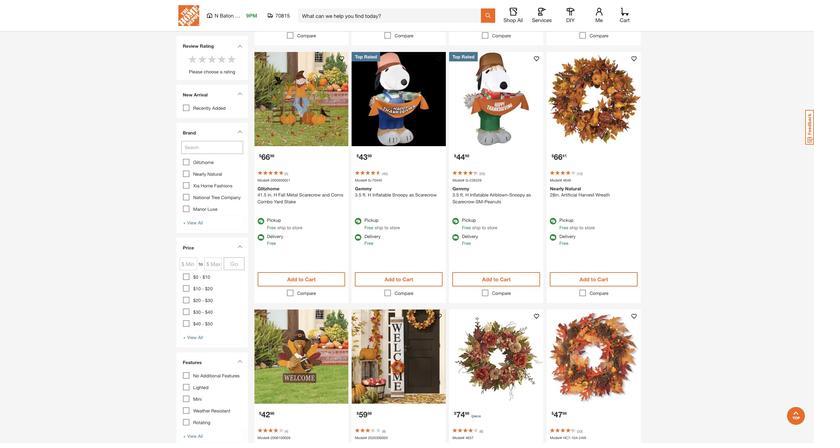 Task type: vqa. For each thing, say whether or not it's contained in the screenshot.
H inside the Gemmy 3.5 ft. H Inflatable Snoopy as Scarecrow
yes



Task type: describe. For each thing, give the bounding box(es) containing it.
departments
[[210, 18, 236, 24]]

model# for $ 66 41
[[551, 178, 563, 182]]

3 view from the top
[[187, 434, 197, 439]]

pickup free ship to store for 4th the available for pickup image from the right
[[267, 218, 303, 231]]

3 ship from the left
[[473, 225, 481, 231]]

metal
[[287, 192, 298, 198]]

no
[[193, 373, 199, 379]]

$10 - $20
[[193, 286, 213, 292]]

added
[[212, 105, 226, 111]]

3 + view all link from the top
[[180, 430, 245, 444]]

3 star symbol image from the left
[[207, 54, 217, 64]]

226229
[[470, 178, 482, 182]]

wreath
[[596, 192, 610, 198]]

model# for $ 42 98
[[258, 436, 270, 441]]

delivery free for 4th the available for pickup image from the right available shipping image
[[267, 234, 283, 246]]

top for 43
[[355, 54, 363, 60]]

view for $40 - $50
[[187, 335, 197, 340]]

0 vertical spatial $20
[[205, 286, 213, 292]]

luxe
[[208, 206, 218, 212]]

review rating
[[183, 43, 214, 49]]

5
[[286, 172, 288, 176]]

delivery for 4th the available for pickup image from the right
[[267, 234, 283, 240]]

1 ship from the left
[[277, 225, 286, 231]]

model# 4648
[[551, 178, 571, 182]]

model# for $ 43 98
[[355, 178, 367, 182]]

harvest
[[579, 192, 595, 198]]

additional
[[201, 373, 221, 379]]

47
[[554, 411, 563, 420]]

delivery free for available shipping icon for second the available for pickup image from the right
[[462, 234, 479, 246]]

more
[[198, 18, 208, 24]]

98 for 66
[[270, 154, 275, 158]]

store for 2nd the available for pickup image from left
[[390, 225, 400, 231]]

$0 - $10 link
[[193, 274, 210, 280]]

$ 44 98
[[455, 153, 470, 162]]

$40 - $50 link
[[193, 321, 213, 327]]

6
[[481, 430, 483, 434]]

model# g-226229
[[453, 178, 482, 182]]

xia home fashions link
[[193, 183, 233, 189]]

10
[[578, 172, 582, 176]]

$ for $ 44 98
[[455, 154, 457, 158]]

1 vertical spatial $30
[[193, 310, 201, 315]]

a
[[220, 69, 223, 74]]

delivery for second the available for pickup image from the right
[[462, 234, 479, 240]]

gemmy 3.5 ft. h inflatable airblown-snoopy as scarecrow-sm-peanuts
[[453, 186, 531, 205]]

artificial
[[562, 192, 578, 198]]

$30 - $40
[[193, 310, 213, 315]]

sm-
[[476, 199, 485, 205]]

( for $ 59 98
[[382, 430, 383, 434]]

24 in. fall peony, hydrangea and pumpkin artificial wreath image
[[450, 310, 544, 404]]

1 horizontal spatial $10
[[203, 274, 210, 280]]

4648
[[564, 178, 571, 182]]

recently added
[[193, 105, 226, 111]]

pickup for 2nd the available for pickup image from left
[[365, 218, 379, 223]]

2006100009
[[271, 436, 291, 441]]

1 available for pickup image from the left
[[258, 218, 264, 225]]

98 for 59
[[368, 412, 372, 416]]

in.
[[268, 192, 273, 198]]

gemmy for 43
[[355, 186, 372, 192]]

28in.
[[551, 192, 560, 198]]

$ 43 98
[[357, 153, 372, 162]]

fall garlands
[[185, 4, 211, 10]]

2 ship from the left
[[375, 225, 384, 231]]

rating
[[224, 69, 235, 74]]

snoopy inside the gemmy 3.5 ft. h inflatable snoopy as scarecrow
[[393, 192, 408, 198]]

peanuts
[[485, 199, 502, 205]]

0 vertical spatial $30
[[205, 298, 213, 303]]

model# for $ 44 98
[[453, 178, 465, 182]]

55
[[481, 172, 485, 176]]

manor luxe link
[[193, 206, 218, 212]]

caret icon image for brand
[[238, 130, 242, 133]]

review
[[183, 43, 199, 49]]

natural for nearly natural 28in. artificial harvest wreath
[[566, 186, 582, 192]]

pickup for 4th the available for pickup image
[[560, 218, 574, 223]]

tree
[[211, 195, 220, 200]]

41
[[563, 154, 567, 158]]

Search text field
[[181, 141, 243, 154]]

star symbol image
[[217, 54, 227, 64]]

+ for 3rd + view all link from the top of the page
[[183, 434, 186, 439]]

4 ship from the left
[[570, 225, 579, 231]]

98 for 44
[[465, 154, 470, 158]]

30 in. h thanksgiving metal turkey yard stake/hanging wall decor image
[[255, 310, 349, 404]]

28in. artificial harvest wreath image
[[547, 52, 642, 146]]

glitzhome link
[[193, 160, 214, 165]]

model# 2020300005
[[355, 436, 388, 441]]

delivery for 4th the available for pickup image
[[560, 234, 576, 240]]

$ for $ 42 98
[[259, 412, 262, 416]]

snoopy inside gemmy 3.5 ft. h inflatable airblown-snoopy as scarecrow-sm-peanuts
[[510, 192, 525, 198]]

2005600021
[[271, 178, 291, 182]]

41.5 in. h fall metal scarecrow and corns combo yard stake image
[[255, 52, 349, 146]]

66 for $ 66 98
[[262, 153, 270, 162]]

rated for 43
[[364, 54, 377, 60]]

combo
[[258, 199, 273, 205]]

66 for $ 66 41
[[554, 153, 563, 162]]

price
[[183, 245, 194, 251]]

+ for + see more departments link
[[185, 18, 188, 24]]

$ for $ 59 98
[[357, 412, 359, 416]]

4 available for pickup image from the left
[[551, 218, 557, 225]]

xia home fashions
[[193, 183, 233, 189]]

as inside gemmy 3.5 ft. h inflatable airblown-snoopy as scarecrow-sm-peanuts
[[527, 192, 531, 198]]

45
[[383, 172, 387, 176]]

available shipping image for 4th the available for pickup image from the right
[[258, 235, 264, 241]]

) for $ 44 98
[[485, 172, 486, 176]]

) for $ 47 98
[[582, 430, 583, 434]]

delivery free for 2nd the available for pickup image from left available shipping image
[[365, 234, 381, 246]]

mini link
[[193, 397, 202, 402]]

delivery free for available shipping icon associated with 4th the available for pickup image
[[560, 234, 576, 246]]

new arrival
[[183, 92, 208, 97]]

home
[[201, 183, 213, 189]]

arrival
[[194, 92, 208, 97]]

$ 59 98
[[357, 411, 372, 420]]

nearly natural link
[[193, 171, 222, 177]]

- for $0
[[200, 274, 201, 280]]

and
[[322, 192, 330, 198]]

manor luxe
[[193, 206, 218, 212]]

3.5 ft. h inflatable snoopy as scarecrow image
[[352, 52, 446, 146]]

24w
[[579, 436, 587, 441]]

( for $ 47 98
[[578, 430, 578, 434]]

store for 4th the available for pickup image
[[585, 225, 595, 231]]

fall inside the glitzhome 41.5 in. h fall metal scarecrow and corns combo yard stake
[[279, 192, 286, 198]]

weather resistant link
[[193, 408, 230, 414]]

corns
[[331, 192, 344, 198]]

1 caret icon image from the top
[[238, 45, 242, 48]]

( 55 )
[[480, 172, 486, 176]]

services
[[532, 17, 552, 23]]

( 33 )
[[578, 430, 583, 434]]

review rating link
[[183, 42, 225, 49]]

ft. for 44
[[461, 192, 465, 198]]

) for $ 42 98
[[288, 430, 289, 434]]

model# hc7-104-24w
[[551, 436, 587, 441]]

41.5
[[258, 192, 267, 198]]

new arrival link
[[180, 88, 245, 103]]

2 star symbol image from the left
[[198, 54, 207, 64]]

$ for $ 47 98
[[552, 412, 554, 416]]

diy button
[[561, 8, 581, 23]]

+ view all for manor luxe
[[183, 220, 203, 226]]

all for $40 - $50 + view all link
[[198, 335, 203, 340]]

/piece
[[471, 415, 481, 419]]

( for $ 42 98
[[285, 430, 286, 434]]

go
[[230, 261, 238, 268]]

top rated for 44
[[453, 54, 475, 60]]

$20 - $30 link
[[193, 298, 213, 303]]

98 for 47
[[563, 412, 567, 416]]

( 8 )
[[382, 430, 386, 434]]

shop all
[[504, 17, 524, 23]]

scarecrow inside the gemmy 3.5 ft. h inflatable snoopy as scarecrow
[[416, 192, 437, 198]]

h for 44
[[466, 192, 469, 198]]

3.5 for 44
[[453, 192, 459, 198]]

) for $ 66 41
[[582, 172, 583, 176]]

glitzhome for glitzhome 41.5 in. h fall metal scarecrow and corns combo yard stake
[[258, 186, 280, 192]]

pickup free ship to store for second the available for pickup image from the right
[[462, 218, 498, 231]]

nearly natural
[[193, 171, 222, 177]]

all for + view all link for manor luxe
[[198, 220, 203, 226]]

+ view all for $40 - $50
[[183, 335, 203, 340]]

1 vertical spatial $10
[[193, 286, 201, 292]]

model# for $ 59 98
[[355, 436, 367, 441]]



Task type: locate. For each thing, give the bounding box(es) containing it.
1 vertical spatial fall
[[279, 192, 286, 198]]

3.5 ft. h inflatable airblown-snoopy as scarecrow-sm-peanuts image
[[450, 52, 544, 146]]

ft. inside gemmy 3.5 ft. h inflatable airblown-snoopy as scarecrow-sm-peanuts
[[461, 192, 465, 198]]

4 delivery free from the left
[[560, 234, 576, 246]]

98 inside the $ 47 98
[[563, 412, 567, 416]]

available shipping image for 4th the available for pickup image
[[551, 235, 557, 241]]

1 horizontal spatial available shipping image
[[355, 235, 362, 241]]

xia
[[193, 183, 200, 189]]

free
[[267, 225, 276, 231], [365, 225, 374, 231], [462, 225, 471, 231], [560, 225, 569, 231], [267, 241, 276, 246], [365, 241, 374, 246], [462, 241, 471, 246], [560, 241, 569, 246]]

available for pickup image
[[258, 218, 264, 225], [355, 218, 362, 225], [453, 218, 459, 225], [551, 218, 557, 225]]

add
[[287, 19, 297, 25], [385, 19, 395, 25], [483, 19, 493, 25], [580, 19, 590, 25], [287, 277, 297, 283], [385, 277, 395, 283], [483, 277, 493, 283], [580, 277, 590, 283]]

caret icon image inside the features link
[[238, 360, 242, 363]]

$40
[[205, 310, 213, 315], [193, 321, 201, 327]]

$ inside $ 42 98
[[259, 412, 262, 416]]

1 horizontal spatial nearly
[[551, 186, 564, 192]]

fall up yard
[[279, 192, 286, 198]]

)
[[288, 172, 289, 176], [387, 172, 388, 176], [485, 172, 486, 176], [582, 172, 583, 176], [288, 430, 289, 434], [385, 430, 386, 434], [483, 430, 484, 434], [582, 430, 583, 434]]

2 66 from the left
[[554, 153, 563, 162]]

n
[[215, 12, 219, 19]]

ft. down model# g-70445
[[363, 192, 367, 198]]

1 horizontal spatial 3.5
[[453, 192, 459, 198]]

pickup for second the available for pickup image from the right
[[462, 218, 476, 223]]

1 + view all link from the top
[[180, 216, 245, 230]]

$20 up $20 - $30 link
[[205, 286, 213, 292]]

0 vertical spatial + view all link
[[180, 216, 245, 230]]

rotating
[[193, 420, 211, 426]]

1 horizontal spatial $20
[[205, 286, 213, 292]]

0 horizontal spatial scarecrow
[[299, 192, 321, 198]]

new
[[183, 92, 193, 97]]

1 66 from the left
[[262, 153, 270, 162]]

2 scarecrow from the left
[[416, 192, 437, 198]]

- down $10 - $20 on the left
[[202, 298, 204, 303]]

+ view all down manor
[[183, 220, 203, 226]]

model# left '2020300005'
[[355, 436, 367, 441]]

1 vertical spatial natural
[[566, 186, 582, 192]]

( up '2020300005'
[[382, 430, 383, 434]]

1 vertical spatial view
[[187, 335, 197, 340]]

1 horizontal spatial natural
[[566, 186, 582, 192]]

1 available shipping image from the left
[[258, 235, 264, 241]]

h for 66
[[274, 192, 277, 198]]

3.5 for 43
[[355, 192, 362, 198]]

rouge
[[235, 12, 251, 19]]

1 vertical spatial features
[[222, 373, 240, 379]]

g- up the scarecrow-
[[466, 178, 470, 182]]

+ view all
[[183, 220, 203, 226], [183, 335, 203, 340], [183, 434, 203, 439]]

2 top rated from the left
[[453, 54, 475, 60]]

shop all button
[[503, 8, 524, 23]]

1 delivery from the left
[[267, 234, 283, 240]]

( for $ 66 41
[[578, 172, 578, 176]]

+ view all link down rotating link
[[180, 430, 245, 444]]

0 horizontal spatial glitzhome
[[193, 160, 214, 165]]

0 vertical spatial nearly
[[193, 171, 206, 177]]

+ for + view all link for manor luxe
[[183, 220, 186, 226]]

0 horizontal spatial gemmy
[[355, 186, 372, 192]]

) for $ 43 98
[[387, 172, 388, 176]]

2 as from the left
[[527, 192, 531, 198]]

0 horizontal spatial fall
[[185, 4, 192, 10]]

3 store from the left
[[488, 225, 498, 231]]

$ inside $ 43 98
[[357, 154, 359, 158]]

all down rotating link
[[198, 434, 203, 439]]

1 horizontal spatial top rated
[[453, 54, 475, 60]]

2 h from the left
[[368, 192, 372, 198]]

1 delivery free from the left
[[267, 234, 283, 246]]

( up the 2006100009
[[285, 430, 286, 434]]

1 vertical spatial + view all link
[[180, 331, 245, 345]]

nearly up the 28in.
[[551, 186, 564, 192]]

1 scarecrow from the left
[[299, 192, 321, 198]]

store for 4th the available for pickup image from the right
[[293, 225, 303, 231]]

star symbol image up rating at the left of the page
[[227, 54, 237, 64]]

pickup free ship to store for 2nd the available for pickup image from left
[[365, 218, 400, 231]]

$ inside $ 44 98
[[455, 154, 457, 158]]

- for $40
[[202, 321, 204, 327]]

- right $0
[[200, 274, 201, 280]]

( down /piece
[[480, 430, 481, 434]]

98 inside $ 44 98
[[465, 154, 470, 158]]

features inside the features link
[[183, 360, 202, 365]]

$10 - $20 link
[[193, 286, 213, 292]]

inflatable for 44
[[470, 192, 489, 198]]

national
[[193, 195, 210, 200]]

store
[[293, 225, 303, 231], [390, 225, 400, 231], [488, 225, 498, 231], [585, 225, 595, 231]]

brand
[[183, 130, 196, 135]]

1 vertical spatial $20
[[193, 298, 201, 303]]

1 gemmy from the left
[[355, 186, 372, 192]]

98 up model# g-70445
[[368, 154, 372, 158]]

$ inside $ 59 98
[[357, 412, 359, 416]]

view down rotating
[[187, 434, 197, 439]]

caret icon image inside brand link
[[238, 130, 242, 133]]

98 left /piece
[[465, 412, 470, 416]]

98 inside $ 66 98
[[270, 154, 275, 158]]

g- for 43
[[368, 178, 372, 182]]

2 gemmy from the left
[[453, 186, 470, 192]]

model# for $ 47 98
[[551, 436, 563, 441]]

3.5 inside the gemmy 3.5 ft. h inflatable snoopy as scarecrow
[[355, 192, 362, 198]]

all for 3rd + view all link from the top of the page
[[198, 434, 203, 439]]

model# left the 2006100009
[[258, 436, 270, 441]]

scarecrow inside the glitzhome 41.5 in. h fall metal scarecrow and corns combo yard stake
[[299, 192, 321, 198]]

gemmy for 44
[[453, 186, 470, 192]]

all down $40 - $50
[[198, 335, 203, 340]]

nearly natural 28in. artificial harvest wreath
[[551, 186, 610, 198]]

model# up the 41.5
[[258, 178, 270, 182]]

h inside the gemmy 3.5 ft. h inflatable snoopy as scarecrow
[[368, 192, 372, 198]]

h
[[274, 192, 277, 198], [368, 192, 372, 198], [466, 192, 469, 198]]

ft. up the scarecrow-
[[461, 192, 465, 198]]

h inside gemmy 3.5 ft. h inflatable airblown-snoopy as scarecrow-sm-peanuts
[[466, 192, 469, 198]]

1 horizontal spatial g-
[[466, 178, 470, 182]]

h up the scarecrow-
[[466, 192, 469, 198]]

no additional features link
[[193, 373, 240, 379]]

model# g-70445
[[355, 178, 382, 182]]

caret icon image for new arrival
[[238, 92, 242, 95]]

$ for $ 66 41
[[552, 154, 554, 158]]

- left $50
[[202, 321, 204, 327]]

h inside the glitzhome 41.5 in. h fall metal scarecrow and corns combo yard stake
[[274, 192, 277, 198]]

1 star symbol image from the left
[[188, 54, 198, 64]]

star symbol image up please
[[188, 54, 198, 64]]

view for manor luxe
[[187, 220, 197, 226]]

2 g- from the left
[[466, 178, 470, 182]]

1 horizontal spatial rated
[[462, 54, 475, 60]]

g- down $ 43 98
[[368, 178, 372, 182]]

$ up model# g-70445
[[357, 154, 359, 158]]

98 inside $ 59 98
[[368, 412, 372, 416]]

$ up model# 2020300005
[[357, 412, 359, 416]]

) for $ 59 98
[[385, 430, 386, 434]]

fall left garlands
[[185, 4, 192, 10]]

+ view all down rotating
[[183, 434, 203, 439]]

3 + view all from the top
[[183, 434, 203, 439]]

1 horizontal spatial as
[[527, 192, 531, 198]]

1 horizontal spatial features
[[222, 373, 240, 379]]

add to cart button
[[258, 15, 346, 29], [355, 15, 443, 29], [453, 15, 541, 29], [551, 15, 638, 29], [258, 273, 346, 287], [355, 273, 443, 287], [453, 273, 541, 287], [551, 273, 638, 287]]

2 + view all from the top
[[183, 335, 203, 340]]

3 pickup free ship to store from the left
[[462, 218, 498, 231]]

0 horizontal spatial rated
[[364, 54, 377, 60]]

caret icon image inside new arrival link
[[238, 92, 242, 95]]

fall garlands link
[[185, 4, 211, 10]]

1 view from the top
[[187, 220, 197, 226]]

3.5 up the scarecrow-
[[453, 192, 459, 198]]

$ 42 98
[[259, 411, 275, 420]]

( up 70445
[[382, 172, 383, 176]]

0 horizontal spatial nearly
[[193, 171, 206, 177]]

(
[[285, 172, 286, 176], [382, 172, 383, 176], [480, 172, 481, 176], [578, 172, 578, 176], [285, 430, 286, 434], [382, 430, 383, 434], [480, 430, 481, 434], [578, 430, 578, 434]]

$10 right $0
[[203, 274, 210, 280]]

1 vertical spatial + view all
[[183, 335, 203, 340]]

model# left 226229
[[453, 178, 465, 182]]

4 pickup from the left
[[560, 218, 574, 223]]

70445
[[372, 178, 382, 182]]

1 pickup free ship to store from the left
[[267, 218, 303, 231]]

1 horizontal spatial snoopy
[[510, 192, 525, 198]]

0 horizontal spatial ft.
[[363, 192, 367, 198]]

inflatable inside the gemmy 3.5 ft. h inflatable snoopy as scarecrow
[[373, 192, 391, 198]]

2 caret icon image from the top
[[238, 92, 242, 95]]

0 horizontal spatial 66
[[262, 153, 270, 162]]

0 vertical spatial glitzhome
[[193, 160, 214, 165]]

gemmy 3.5 ft. h inflatable snoopy as scarecrow
[[355, 186, 437, 198]]

( 5 )
[[285, 172, 289, 176]]

3.5 inside gemmy 3.5 ft. h inflatable airblown-snoopy as scarecrow-sm-peanuts
[[453, 192, 459, 198]]

1 ft. from the left
[[363, 192, 367, 198]]

1 horizontal spatial $30
[[205, 298, 213, 303]]

0 horizontal spatial top rated
[[355, 54, 377, 60]]

4 pickup free ship to store from the left
[[560, 218, 595, 231]]

$40 up $50
[[205, 310, 213, 315]]

$10 down $0
[[193, 286, 201, 292]]

1 g- from the left
[[368, 178, 372, 182]]

$ left /piece
[[455, 412, 457, 416]]

glitzhome for glitzhome
[[193, 160, 214, 165]]

1 store from the left
[[293, 225, 303, 231]]

24 in. artificial maple wreath with clear lights image
[[547, 310, 642, 404]]

( for $ 44 98
[[480, 172, 481, 176]]

0 vertical spatial + view all
[[183, 220, 203, 226]]

caret icon image for features
[[238, 360, 242, 363]]

rating
[[200, 43, 214, 49]]

2 delivery from the left
[[365, 234, 381, 240]]

features up 'no' at the left of page
[[183, 360, 202, 365]]

2 rated from the left
[[462, 54, 475, 60]]

please
[[189, 69, 203, 74]]

$ 47 98
[[552, 411, 567, 420]]

0 horizontal spatial natural
[[208, 171, 222, 177]]

2 vertical spatial view
[[187, 434, 197, 439]]

2 available shipping image from the left
[[355, 235, 362, 241]]

as
[[410, 192, 414, 198], [527, 192, 531, 198]]

98 up model# 2005600021
[[270, 154, 275, 158]]

1 horizontal spatial top
[[453, 54, 461, 60]]

inflatable down 70445
[[373, 192, 391, 198]]

4 delivery from the left
[[560, 234, 576, 240]]

glitzhome 41.5 in. h fall metal scarecrow and corns combo yard stake
[[258, 186, 344, 205]]

$ 66 98
[[259, 153, 275, 162]]

natural up xia home fashions link
[[208, 171, 222, 177]]

5 caret icon image from the top
[[238, 360, 242, 363]]

all down manor
[[198, 220, 203, 226]]

2 view from the top
[[187, 335, 197, 340]]

features link
[[180, 356, 245, 371]]

2 pickup from the left
[[365, 218, 379, 223]]

rated for 44
[[462, 54, 475, 60]]

glitzhome inside the glitzhome 41.5 in. h fall metal scarecrow and corns combo yard stake
[[258, 186, 280, 192]]

available shipping image
[[258, 235, 264, 241], [355, 235, 362, 241]]

nearly inside nearly natural 28in. artificial harvest wreath
[[551, 186, 564, 192]]

garlands
[[193, 4, 211, 10]]

brand link
[[180, 126, 245, 141]]

3 available for pickup image from the left
[[453, 218, 459, 225]]

0 horizontal spatial available shipping image
[[453, 235, 459, 241]]

top rated for 43
[[355, 54, 377, 60]]

$40 left $50
[[193, 321, 201, 327]]

4
[[286, 430, 288, 434]]

scarecrow-
[[453, 199, 476, 205]]

glitzhome up in.
[[258, 186, 280, 192]]

natural for nearly natural
[[208, 171, 222, 177]]

features right additional on the bottom left
[[222, 373, 240, 379]]

2 pickup free ship to store from the left
[[365, 218, 400, 231]]

natural up artificial
[[566, 186, 582, 192]]

98 inside $ 42 98
[[270, 412, 275, 416]]

model# left 4648
[[551, 178, 563, 182]]

see
[[189, 18, 197, 24]]

diy
[[567, 17, 575, 23]]

( up nearly natural 28in. artificial harvest wreath
[[578, 172, 578, 176]]

3 caret icon image from the top
[[238, 130, 242, 133]]

$ inside $ 74 98 /piece
[[455, 412, 457, 416]]

9pm
[[246, 12, 257, 19]]

- for $30
[[202, 310, 204, 315]]

model# 4657
[[453, 436, 474, 441]]

0 horizontal spatial inflatable
[[373, 192, 391, 198]]

3 pickup from the left
[[462, 218, 476, 223]]

98 up model# 2006100009
[[270, 412, 275, 416]]

60 in. h wooden welcome porch sign with 4 changable wreathes (spring/patriotic/fall/christmas) image
[[352, 310, 446, 404]]

$ 66 41
[[552, 153, 567, 162]]

1 horizontal spatial h
[[368, 192, 372, 198]]

$ for $ 66 98
[[259, 154, 262, 158]]

1 horizontal spatial inflatable
[[470, 192, 489, 198]]

3.5
[[355, 192, 362, 198], [453, 192, 459, 198]]

star symbol image up please choose a rating at the left of page
[[207, 54, 217, 64]]

$10
[[203, 274, 210, 280], [193, 286, 201, 292]]

price link
[[180, 241, 245, 256]]

0 vertical spatial features
[[183, 360, 202, 365]]

98 for 43
[[368, 154, 372, 158]]

national tree company link
[[193, 195, 241, 200]]

model# left 4657
[[453, 436, 465, 441]]

$20
[[205, 286, 213, 292], [193, 298, 201, 303]]

4 caret icon image from the top
[[238, 245, 242, 248]]

1 available shipping image from the left
[[453, 235, 459, 241]]

3.5 down model# g-70445
[[355, 192, 362, 198]]

all inside shop all button
[[518, 17, 524, 23]]

stake
[[285, 199, 296, 205]]

3 delivery from the left
[[462, 234, 479, 240]]

2 + view all link from the top
[[180, 331, 245, 345]]

1 horizontal spatial $40
[[205, 310, 213, 315]]

0 horizontal spatial $10
[[193, 286, 201, 292]]

lighted link
[[193, 385, 209, 391]]

98 inside $ 74 98 /piece
[[465, 412, 470, 416]]

$ up model# g-226229
[[455, 154, 457, 158]]

+ see more departments link
[[181, 14, 245, 28]]

1 horizontal spatial scarecrow
[[416, 192, 437, 198]]

price-range-lowerBound telephone field
[[180, 258, 197, 270]]

shop
[[504, 17, 516, 23]]

nearly for nearly natural
[[193, 171, 206, 177]]

yard
[[274, 199, 283, 205]]

feedback link image
[[806, 110, 815, 145]]

all right shop
[[518, 17, 524, 23]]

- for $20
[[202, 298, 204, 303]]

model# left hc7-
[[551, 436, 563, 441]]

view down manor
[[187, 220, 197, 226]]

star symbol image
[[188, 54, 198, 64], [198, 54, 207, 64], [207, 54, 217, 64], [227, 54, 237, 64]]

0 horizontal spatial $30
[[193, 310, 201, 315]]

1 h from the left
[[274, 192, 277, 198]]

available shipping image for second the available for pickup image from the right
[[453, 235, 459, 241]]

0 horizontal spatial snoopy
[[393, 192, 408, 198]]

( up 2005600021
[[285, 172, 286, 176]]

4 star symbol image from the left
[[227, 54, 237, 64]]

ft. for 43
[[363, 192, 367, 198]]

$20 down $10 - $20 on the left
[[193, 298, 201, 303]]

$ 74 98 /piece
[[455, 411, 481, 420]]

snoopy
[[393, 192, 408, 198], [510, 192, 525, 198]]

2 vertical spatial + view all
[[183, 434, 203, 439]]

1 horizontal spatial available shipping image
[[551, 235, 557, 241]]

1 3.5 from the left
[[355, 192, 362, 198]]

$ for $ 74 98 /piece
[[455, 412, 457, 416]]

) for $ 66 98
[[288, 172, 289, 176]]

0 vertical spatial fall
[[185, 4, 192, 10]]

caret icon image
[[238, 45, 242, 48], [238, 92, 242, 95], [238, 130, 242, 133], [238, 245, 242, 248], [238, 360, 242, 363]]

nearly up 'xia'
[[193, 171, 206, 177]]

3 delivery free from the left
[[462, 234, 479, 246]]

rated
[[364, 54, 377, 60], [462, 54, 475, 60]]

0 horizontal spatial 3.5
[[355, 192, 362, 198]]

$ inside $ 66 41
[[552, 154, 554, 158]]

What can we help you find today? search field
[[302, 9, 481, 22]]

view down $40 - $50
[[187, 335, 197, 340]]

( up 104- on the right of the page
[[578, 430, 578, 434]]

( for $ 66 98
[[285, 172, 286, 176]]

top for 44
[[453, 54, 461, 60]]

1 horizontal spatial 66
[[554, 153, 563, 162]]

0 vertical spatial $10
[[203, 274, 210, 280]]

+ see more departments
[[185, 18, 236, 24]]

model# 2006100009
[[258, 436, 291, 441]]

1 horizontal spatial ft.
[[461, 192, 465, 198]]

98 for 42
[[270, 412, 275, 416]]

98 up hc7-
[[563, 412, 567, 416]]

inflatable for 43
[[373, 192, 391, 198]]

+ view all link down $50
[[180, 331, 245, 345]]

66 up model# 2005600021
[[262, 153, 270, 162]]

0 horizontal spatial $20
[[193, 298, 201, 303]]

98 for 74
[[465, 412, 470, 416]]

h down model# g-70445
[[368, 192, 372, 198]]

gemmy down model# g-70445
[[355, 186, 372, 192]]

1 pickup from the left
[[267, 218, 281, 223]]

as inside the gemmy 3.5 ft. h inflatable snoopy as scarecrow
[[410, 192, 414, 198]]

nearly for nearly natural 28in. artificial harvest wreath
[[551, 186, 564, 192]]

h right in.
[[274, 192, 277, 198]]

gemmy down model# g-226229
[[453, 186, 470, 192]]

1 horizontal spatial fall
[[279, 192, 286, 198]]

98 up model# 2020300005
[[368, 412, 372, 416]]

2 vertical spatial + view all link
[[180, 430, 245, 444]]

2 store from the left
[[390, 225, 400, 231]]

8
[[383, 430, 385, 434]]

+ view all link
[[180, 216, 245, 230], [180, 331, 245, 345], [180, 430, 245, 444]]

cart link
[[618, 8, 633, 23]]

$30 down $10 - $20 on the left
[[205, 298, 213, 303]]

2 top from the left
[[453, 54, 461, 60]]

1 top rated from the left
[[355, 54, 377, 60]]

( up 226229
[[480, 172, 481, 176]]

add to cart
[[287, 19, 316, 25], [385, 19, 414, 25], [483, 19, 511, 25], [580, 19, 609, 25], [287, 277, 316, 283], [385, 277, 414, 283], [483, 277, 511, 283], [580, 277, 609, 283]]

delivery for 2nd the available for pickup image from left
[[365, 234, 381, 240]]

1 horizontal spatial gemmy
[[453, 186, 470, 192]]

$ up model# hc7-104-24w
[[552, 412, 554, 416]]

0 horizontal spatial $40
[[193, 321, 201, 327]]

+ for $40 - $50 + view all link
[[183, 335, 186, 340]]

price-range-upperBound telephone field
[[205, 258, 222, 270]]

3 h from the left
[[466, 192, 469, 198]]

model# left 70445
[[355, 178, 367, 182]]

available shipping image
[[453, 235, 459, 241], [551, 235, 557, 241]]

$20 - $30
[[193, 298, 213, 303]]

1 vertical spatial glitzhome
[[258, 186, 280, 192]]

$ up model# 2005600021
[[259, 154, 262, 158]]

glitzhome up "nearly natural"
[[193, 160, 214, 165]]

2 snoopy from the left
[[510, 192, 525, 198]]

$ inside $ 66 98
[[259, 154, 262, 158]]

98 inside $ 43 98
[[368, 154, 372, 158]]

1 as from the left
[[410, 192, 414, 198]]

gemmy inside gemmy 3.5 ft. h inflatable airblown-snoopy as scarecrow-sm-peanuts
[[453, 186, 470, 192]]

1 top from the left
[[355, 54, 363, 60]]

0 horizontal spatial top
[[355, 54, 363, 60]]

$ inside the $ 47 98
[[552, 412, 554, 416]]

top
[[355, 54, 363, 60], [453, 54, 461, 60]]

2 3.5 from the left
[[453, 192, 459, 198]]

4 store from the left
[[585, 225, 595, 231]]

( for $ 43 98
[[382, 172, 383, 176]]

gemmy inside the gemmy 3.5 ft. h inflatable snoopy as scarecrow
[[355, 186, 372, 192]]

ft. inside the gemmy 3.5 ft. h inflatable snoopy as scarecrow
[[363, 192, 367, 198]]

- for $10
[[202, 286, 204, 292]]

1 horizontal spatial glitzhome
[[258, 186, 280, 192]]

2 available for pickup image from the left
[[355, 218, 362, 225]]

0 vertical spatial view
[[187, 220, 197, 226]]

- up $20 - $30 link
[[202, 286, 204, 292]]

weather
[[193, 408, 210, 414]]

national tree company
[[193, 195, 241, 200]]

inflatable
[[373, 192, 391, 198], [470, 192, 489, 198]]

1 inflatable from the left
[[373, 192, 391, 198]]

choose
[[204, 69, 219, 74]]

scarecrow
[[299, 192, 321, 198], [416, 192, 437, 198]]

1 rated from the left
[[364, 54, 377, 60]]

recently added link
[[193, 105, 226, 111]]

0 vertical spatial $40
[[205, 310, 213, 315]]

+ view all link down luxe
[[180, 216, 245, 230]]

1 snoopy from the left
[[393, 192, 408, 198]]

+ view all link for $40 - $50
[[180, 331, 245, 345]]

inflatable inside gemmy 3.5 ft. h inflatable airblown-snoopy as scarecrow-sm-peanuts
[[470, 192, 489, 198]]

0 horizontal spatial as
[[410, 192, 414, 198]]

star symbol image down review rating link
[[198, 54, 207, 64]]

1 vertical spatial $40
[[193, 321, 201, 327]]

98 up model# g-226229
[[465, 154, 470, 158]]

1 + view all from the top
[[183, 220, 203, 226]]

the home depot logo image
[[178, 5, 199, 26]]

1 vertical spatial nearly
[[551, 186, 564, 192]]

+ view all link for manor luxe
[[180, 216, 245, 230]]

+ view all down $40 - $50
[[183, 335, 203, 340]]

0 horizontal spatial available shipping image
[[258, 235, 264, 241]]

h for 43
[[368, 192, 372, 198]]

$ left 41
[[552, 154, 554, 158]]

g- for 44
[[466, 178, 470, 182]]

$ up model# 2006100009
[[259, 412, 262, 416]]

please choose a rating
[[189, 69, 235, 74]]

0 horizontal spatial h
[[274, 192, 277, 198]]

pickup for 4th the available for pickup image from the right
[[267, 218, 281, 223]]

74
[[457, 411, 465, 420]]

2 delivery free from the left
[[365, 234, 381, 246]]

company
[[221, 195, 241, 200]]

- up the $40 - $50 link
[[202, 310, 204, 315]]

$ for $ 43 98
[[357, 154, 359, 158]]

2 available shipping image from the left
[[551, 235, 557, 241]]

available shipping image for 2nd the available for pickup image from left
[[355, 235, 362, 241]]

66 up model# 4648
[[554, 153, 563, 162]]

caret icon image for price
[[238, 245, 242, 248]]

$30 up the $40 - $50 link
[[193, 310, 201, 315]]

0 horizontal spatial features
[[183, 360, 202, 365]]

0 horizontal spatial g-
[[368, 178, 372, 182]]

recently
[[193, 105, 211, 111]]

me
[[596, 17, 603, 23]]

2 horizontal spatial h
[[466, 192, 469, 198]]

to
[[299, 19, 304, 25], [396, 19, 401, 25], [494, 19, 499, 25], [592, 19, 597, 25], [287, 225, 291, 231], [385, 225, 389, 231], [482, 225, 486, 231], [580, 225, 584, 231], [199, 261, 203, 267], [299, 277, 304, 283], [396, 277, 401, 283], [494, 277, 499, 283], [592, 277, 597, 283]]

natural inside nearly natural 28in. artificial harvest wreath
[[566, 186, 582, 192]]

2020300005
[[368, 436, 388, 441]]

inflatable up the sm- at the top right
[[470, 192, 489, 198]]

$0
[[193, 274, 198, 280]]

top rated
[[355, 54, 377, 60], [453, 54, 475, 60]]

caret icon image inside price "link"
[[238, 245, 242, 248]]

2 inflatable from the left
[[470, 192, 489, 198]]

g-
[[368, 178, 372, 182], [466, 178, 470, 182]]

2 ft. from the left
[[461, 192, 465, 198]]

model# for $ 66 98
[[258, 178, 270, 182]]

0 vertical spatial natural
[[208, 171, 222, 177]]



